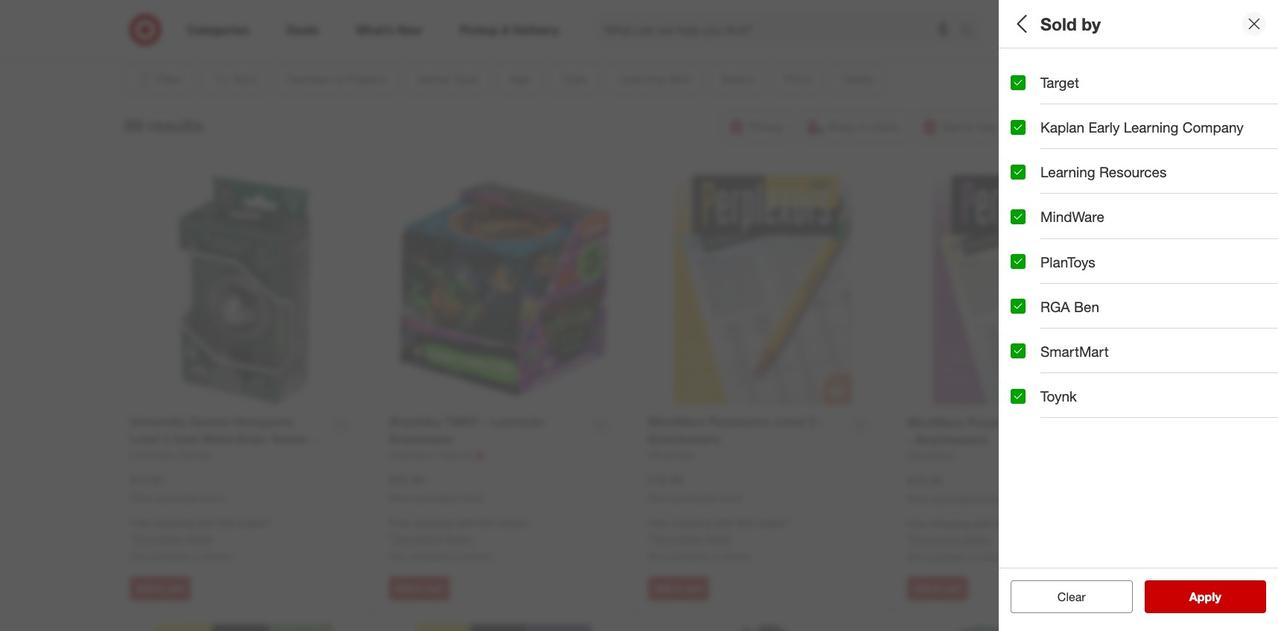 Task type: locate. For each thing, give the bounding box(es) containing it.
all filters dialog
[[999, 0, 1279, 631]]

guest rating 1 star and up
[[1011, 377, 1099, 409]]

0 horizontal spatial results
[[148, 114, 203, 135]]

learning inside learning skill coding; creative thinking; creativity; fine motor skills; gr
[[1011, 168, 1071, 185]]

board
[[1011, 135, 1040, 148]]

What can we help you find? suggestions appear below search field
[[596, 13, 964, 46]]

learning
[[1124, 119, 1179, 136], [1041, 163, 1096, 181], [1011, 168, 1071, 185]]

stores
[[204, 550, 232, 563], [463, 550, 492, 563], [722, 550, 751, 563], [982, 551, 1011, 564]]

when inside $25.99 when purchased online
[[389, 492, 412, 503]]

free shipping with $35 orders* * exclusions apply. not available in stores
[[130, 517, 272, 563], [389, 517, 531, 563], [648, 517, 790, 563], [908, 517, 1050, 564]]

target
[[1041, 74, 1080, 91]]

results for see results
[[1199, 590, 1238, 604]]

early
[[1089, 119, 1121, 136]]

learning resources
[[1041, 163, 1167, 181]]

SmartMart checkbox
[[1011, 344, 1026, 359]]

apply button
[[1145, 581, 1267, 613]]

creative
[[1051, 187, 1090, 200]]

gr
[[1271, 187, 1279, 200]]

see
[[1174, 590, 1196, 604]]

weekly
[[1084, 344, 1117, 357]]

1 vertical spatial all
[[1011, 344, 1023, 357]]

in inside brand alice in wonderland; bepuzzled; chuckle & roar; educatio
[[1037, 240, 1045, 252]]

learning for skill
[[1011, 168, 1071, 185]]

all filters
[[1011, 13, 1083, 34]]

results right see
[[1199, 590, 1238, 604]]

$100;
[[1212, 292, 1237, 304]]

mindware
[[1041, 208, 1105, 225]]

learning up the coding;
[[1011, 168, 1071, 185]]

purchased
[[155, 492, 198, 503], [415, 492, 457, 503], [674, 492, 717, 503], [933, 493, 976, 504]]

and
[[1041, 396, 1058, 409]]

0 vertical spatial results
[[148, 114, 203, 135]]

brand alice in wonderland; bepuzzled; chuckle & roar; educatio
[[1011, 220, 1279, 252]]

1 horizontal spatial $16.95 when purchased online
[[908, 473, 1002, 504]]

0 horizontal spatial $16.95 when purchased online
[[648, 472, 743, 503]]

deals all deals; sale; weekly ad
[[1011, 325, 1133, 357]]

learning up creative
[[1041, 163, 1096, 181]]

wonderland;
[[1048, 240, 1107, 252]]

clear all
[[1051, 590, 1094, 604]]

rating
[[1055, 377, 1099, 394]]

Toynk checkbox
[[1011, 389, 1026, 404]]

all down deals
[[1011, 344, 1023, 357]]

advertisement region
[[187, 0, 1081, 35]]

all
[[1011, 13, 1032, 34], [1011, 344, 1023, 357]]

skill
[[1075, 168, 1103, 185]]

*
[[130, 532, 133, 545], [389, 532, 393, 545], [648, 532, 652, 545], [908, 533, 911, 546]]

$16.95
[[648, 472, 684, 487], [908, 473, 943, 488]]

apply
[[1190, 590, 1222, 604]]

with
[[196, 517, 215, 529], [455, 517, 475, 529], [715, 517, 734, 529], [974, 517, 993, 530]]

$16.95 when purchased online
[[648, 472, 743, 503], [908, 473, 1002, 504]]

all inside deals all deals; sale; weekly ad
[[1011, 344, 1023, 357]]

1 clear from the left
[[1051, 590, 1079, 604]]

deals
[[1011, 325, 1049, 342]]

clear inside button
[[1058, 590, 1086, 604]]

clear all button
[[1011, 581, 1133, 613]]

all
[[1082, 590, 1094, 604]]

exclusions apply. button
[[133, 532, 214, 546], [393, 532, 473, 546], [652, 532, 733, 546], [911, 532, 992, 547]]

ben
[[1075, 298, 1100, 315]]

sponsored
[[1037, 36, 1081, 47]]

sold by
[[1041, 13, 1101, 34]]

purchased inside $14.87 when purchased online
[[155, 492, 198, 503]]

roar;
[[1216, 240, 1241, 252]]

brainteasers
[[1082, 135, 1140, 148]]

1
[[1011, 396, 1017, 409]]

kaplan early learning company
[[1041, 119, 1245, 136]]

all left sold
[[1011, 13, 1032, 34]]

results right 99
[[148, 114, 203, 135]]

toynk
[[1041, 388, 1078, 405]]

educatio
[[1243, 240, 1279, 252]]

type board games; brainteasers
[[1011, 116, 1140, 148]]

$15;
[[1040, 292, 1060, 304]]

apply.
[[186, 532, 214, 545], [445, 532, 473, 545], [705, 532, 733, 545], [964, 533, 992, 546]]

online
[[200, 492, 224, 503], [460, 492, 484, 503], [719, 492, 743, 503], [979, 493, 1002, 504]]

99
[[124, 114, 143, 135]]

clear
[[1051, 590, 1079, 604], [1058, 590, 1086, 604]]

1 horizontal spatial results
[[1199, 590, 1238, 604]]

1 vertical spatial results
[[1199, 590, 1238, 604]]

sale;
[[1058, 344, 1081, 357]]

kaplan
[[1041, 119, 1085, 136]]

$25.99 when purchased online
[[389, 472, 484, 503]]

plantoys
[[1041, 253, 1096, 270]]

$25;
[[1097, 292, 1117, 304]]

0 vertical spatial all
[[1011, 13, 1032, 34]]

orders*
[[238, 517, 272, 529], [497, 517, 531, 529], [757, 517, 790, 529], [1016, 517, 1050, 530]]

available
[[149, 550, 190, 563], [409, 550, 449, 563], [668, 550, 709, 563], [927, 551, 968, 564]]

$14.87
[[130, 472, 165, 487]]

2 all from the top
[[1011, 344, 1023, 357]]

clear button
[[1011, 581, 1133, 613]]

smartmart
[[1041, 343, 1110, 360]]

thinking;
[[1093, 187, 1135, 200]]

age kids; adult
[[1011, 64, 1062, 96]]

results
[[148, 114, 203, 135], [1199, 590, 1238, 604]]

free
[[130, 517, 150, 529], [389, 517, 410, 529], [648, 517, 669, 529], [908, 517, 928, 530]]

bepuzzled;
[[1110, 240, 1162, 252]]

when inside $14.87 when purchased online
[[130, 492, 153, 503]]

results inside button
[[1199, 590, 1238, 604]]

see results button
[[1145, 581, 1267, 613]]

in
[[1037, 240, 1045, 252], [193, 550, 201, 563], [452, 550, 460, 563], [711, 550, 720, 563], [971, 551, 979, 564]]

2 clear from the left
[[1058, 590, 1086, 604]]

rga
[[1041, 298, 1071, 315]]

clear inside button
[[1051, 590, 1079, 604]]

sold by dialog
[[999, 0, 1279, 631]]

shipping
[[153, 517, 193, 529], [413, 517, 452, 529], [672, 517, 712, 529], [931, 517, 971, 530]]



Task type: vqa. For each thing, say whether or not it's contained in the screenshot.


Task type: describe. For each thing, give the bounding box(es) containing it.
age
[[1011, 64, 1038, 81]]

results for 99 results
[[148, 114, 203, 135]]

guest
[[1011, 377, 1051, 394]]

sold
[[1041, 13, 1078, 34]]

1 all from the top
[[1011, 13, 1032, 34]]

deals;
[[1026, 344, 1055, 357]]

star
[[1020, 396, 1038, 409]]

coding;
[[1011, 187, 1048, 200]]

$0
[[1011, 292, 1022, 304]]

filters
[[1037, 13, 1083, 34]]

Include out of stock checkbox
[[1011, 538, 1026, 553]]

online inside $14.87 when purchased online
[[200, 492, 224, 503]]

brand
[[1011, 220, 1052, 237]]

learning right early
[[1124, 119, 1179, 136]]

motor
[[1210, 187, 1238, 200]]

skills;
[[1241, 187, 1268, 200]]

see results
[[1174, 590, 1238, 604]]

fine
[[1188, 187, 1207, 200]]

alice
[[1011, 240, 1034, 252]]

clear for clear all
[[1051, 590, 1079, 604]]

rga ben
[[1041, 298, 1100, 315]]

$25.99
[[389, 472, 425, 487]]

MindWare checkbox
[[1011, 209, 1026, 224]]

RGA Ben checkbox
[[1011, 299, 1026, 314]]

Target checkbox
[[1011, 75, 1026, 90]]

PlanToys checkbox
[[1011, 254, 1026, 269]]

$50
[[1177, 292, 1194, 304]]

company
[[1183, 119, 1245, 136]]

chuckle
[[1165, 240, 1203, 252]]

type
[[1011, 116, 1043, 133]]

$100
[[1240, 292, 1263, 304]]

Kaplan Early Learning Company checkbox
[[1011, 120, 1026, 135]]

search button
[[954, 13, 990, 49]]

$14.87 when purchased online
[[130, 472, 224, 503]]

by
[[1082, 13, 1101, 34]]

online inside $25.99 when purchased online
[[460, 492, 484, 503]]

$50;
[[1155, 292, 1174, 304]]

kids;
[[1011, 83, 1035, 96]]

$15
[[1063, 292, 1079, 304]]

learning skill coding; creative thinking; creativity; fine motor skills; gr
[[1011, 168, 1279, 200]]

clear for clear
[[1058, 590, 1086, 604]]

price $0  –  $15; $15  –  $25; $25  –  $50; $50  –  $100; $100  –  
[[1011, 273, 1279, 304]]

adult
[[1038, 83, 1062, 96]]

&
[[1206, 240, 1213, 252]]

up
[[1061, 396, 1073, 409]]

games;
[[1043, 135, 1079, 148]]

creativity;
[[1138, 187, 1185, 200]]

learning for resources
[[1041, 163, 1096, 181]]

99 results
[[124, 114, 203, 135]]

price
[[1011, 273, 1046, 290]]

Learning Resources checkbox
[[1011, 165, 1026, 180]]

search
[[954, 24, 990, 38]]

resources
[[1100, 163, 1167, 181]]

$25
[[1120, 292, 1137, 304]]

purchased inside $25.99 when purchased online
[[415, 492, 457, 503]]

0 horizontal spatial $16.95
[[648, 472, 684, 487]]

ad
[[1120, 344, 1133, 357]]

1 horizontal spatial $16.95
[[908, 473, 943, 488]]



